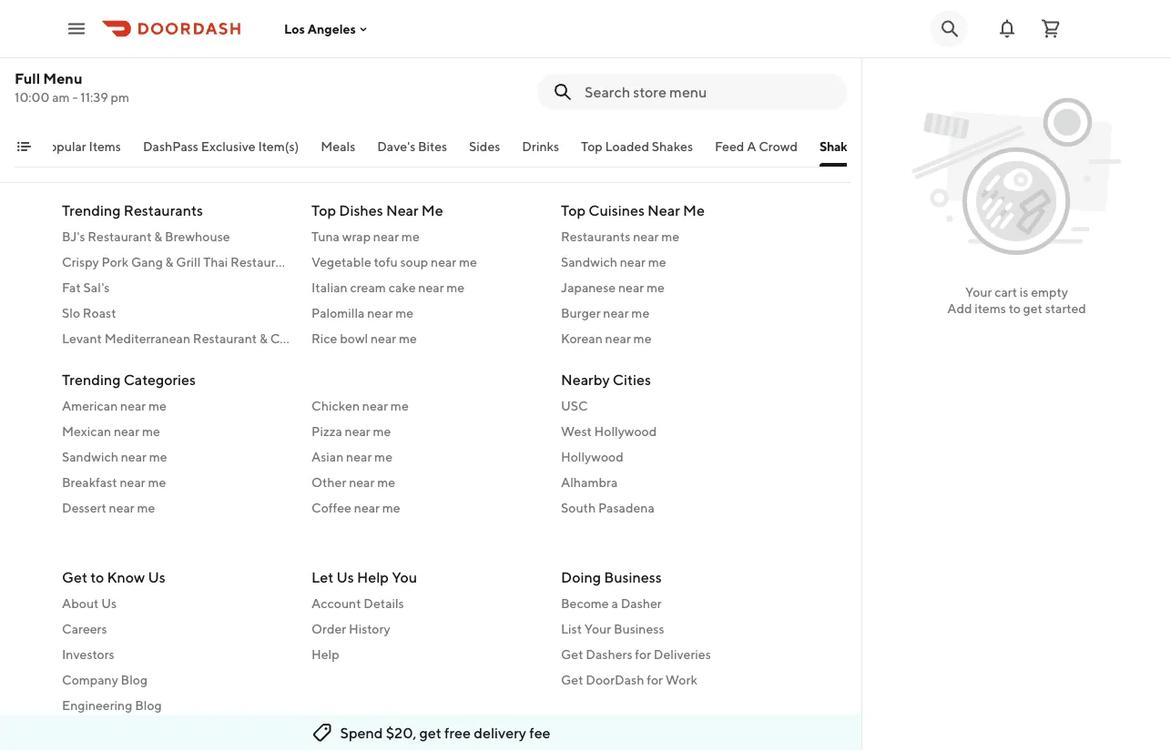 Task type: locate. For each thing, give the bounding box(es) containing it.
me for rightmost sandwich near me link
[[649, 254, 667, 269]]

me up other near me
[[375, 449, 393, 464]]

1 vertical spatial trending
[[62, 371, 121, 388]]

1 vertical spatial sandwich near me
[[62, 449, 167, 464]]

near down trending categories
[[120, 398, 146, 413]]

your up items
[[966, 285, 993, 300]]

sandwich near me for left sandwich near me link
[[62, 449, 167, 464]]

0 vertical spatial blog
[[121, 673, 148, 688]]

breakfast
[[62, 475, 117, 490]]

trending for trending restaurants
[[62, 201, 121, 219]]

near down american near me
[[114, 424, 140, 439]]

chicken near me
[[312, 398, 409, 413]]

blog for engineering blog
[[135, 698, 162, 713]]

0 horizontal spatial to
[[90, 569, 104, 586]]

near for dishes
[[386, 201, 419, 219]]

1 vertical spatial for
[[647, 673, 663, 688]]

merchant down engineering
[[62, 724, 119, 739]]

thai
[[203, 254, 228, 269]]

details
[[364, 596, 404, 611]]

sandwich for rightmost sandwich near me link
[[561, 254, 618, 269]]

wrap
[[342, 229, 371, 244]]

me down mexican near me "link"
[[149, 449, 167, 464]]

0 vertical spatial for
[[635, 647, 652, 662]]

0 horizontal spatial near
[[386, 201, 419, 219]]

0 vertical spatial hollywood
[[595, 424, 657, 439]]

get for get dashers for deliveries
[[561, 647, 584, 662]]

usc
[[561, 398, 588, 413]]

shakes right crowd
[[820, 139, 860, 154]]

me for asian near me link
[[375, 449, 393, 464]]

sandwich near me up 'japanese near me'
[[561, 254, 667, 269]]

near down restaurants near me
[[620, 254, 646, 269]]

business up dasher
[[604, 569, 662, 586]]

1 vertical spatial to
[[90, 569, 104, 586]]

near down breakfast near me
[[109, 500, 135, 515]]

1 vertical spatial prices
[[312, 107, 343, 119]]

me for the "coffee near me" link
[[382, 500, 401, 515]]

me for dessert near me link
[[137, 500, 155, 515]]

0 horizontal spatial restaurants
[[124, 201, 203, 219]]

blog for merchant blog
[[121, 724, 148, 739]]

dessert near me
[[62, 500, 155, 515]]

2 shakes from the left
[[820, 139, 860, 154]]

me for mexican near me "link"
[[142, 424, 160, 439]]

0 vertical spatial sandwich
[[561, 254, 618, 269]]

1 vertical spatial get
[[561, 647, 584, 662]]

blog down engineering blog
[[121, 724, 148, 739]]

get left free at the left bottom of page
[[420, 725, 442, 742]]

0 vertical spatial restaurant
[[88, 229, 152, 244]]

1 shakes from the left
[[652, 139, 693, 154]]

to up "about us"
[[90, 569, 104, 586]]

trending
[[62, 201, 121, 219], [62, 371, 121, 388]]

list your business link
[[561, 620, 789, 639]]

for up "get doordash for work"
[[635, 647, 652, 662]]

1 vertical spatial blog
[[135, 698, 162, 713]]

account details
[[312, 596, 404, 611]]

get
[[62, 569, 87, 586], [561, 647, 584, 662], [561, 673, 584, 688]]

1 horizontal spatial help
[[357, 569, 389, 586]]

sandwich for left sandwich near me link
[[62, 449, 118, 464]]

get left doordash
[[561, 673, 584, 688]]

me up dessert near me link
[[148, 475, 166, 490]]

restaurant down slo roast link
[[193, 331, 257, 346]]

careers link
[[62, 620, 290, 639]]

help up details
[[357, 569, 389, 586]]

to down 'cart'
[[1009, 301, 1021, 316]]

near up 'restaurants near me' link
[[648, 201, 680, 219]]

blog down company blog link
[[135, 698, 162, 713]]

0 horizontal spatial us
[[101, 596, 117, 611]]

doing business
[[561, 569, 662, 586]]

0 vertical spatial &
[[154, 229, 162, 244]]

near down italian cream cake near me
[[367, 305, 393, 320]]

fat
[[62, 280, 81, 295]]

sandwich near me up breakfast near me
[[62, 449, 167, 464]]

cream
[[350, 280, 386, 295]]

order history
[[312, 622, 390, 637]]

account
[[312, 596, 361, 611]]

get doordash for work link
[[561, 672, 789, 690]]

0 vertical spatial trending
[[62, 201, 121, 219]]

order
[[312, 622, 346, 637]]

top left cuisines
[[561, 201, 586, 219]]

near up pizza near me on the bottom of the page
[[363, 398, 388, 413]]

sandwich near me link down 'restaurants near me' link
[[561, 253, 789, 271]]

top cuisines near me
[[561, 201, 705, 219]]

alhambra
[[561, 475, 618, 490]]

usc link
[[561, 397, 789, 415]]

know
[[107, 569, 145, 586]]

me up pizza near me link on the left of the page
[[391, 398, 409, 413]]

investors
[[62, 647, 115, 662]]

full menu 10:00 am - 11:39 pm
[[15, 70, 129, 105]]

merchant up "pickup."
[[511, 77, 561, 90]]

company
[[62, 673, 118, 688]]

order history link
[[312, 620, 539, 639]]

coffee near me link
[[312, 499, 539, 517]]

1 horizontal spatial us
[[148, 569, 166, 586]]

prices left may
[[312, 107, 343, 119]]

dashpass
[[143, 139, 199, 154]]

me down chicken near me
[[373, 424, 391, 439]]

top up tuna on the top left of the page
[[312, 201, 336, 219]]

blog up engineering blog
[[121, 673, 148, 688]]

near up the dessert near me
[[120, 475, 145, 490]]

prices left on
[[298, 77, 330, 90]]

1 near from the left
[[386, 201, 419, 219]]

0 horizontal spatial shakes
[[652, 139, 693, 154]]

spend
[[340, 725, 383, 742]]

near up "burger near me" at top
[[619, 280, 644, 295]]

near up coffee near me
[[349, 475, 375, 490]]

near for chicken near me link
[[363, 398, 388, 413]]

1 vertical spatial &
[[165, 254, 174, 269]]

sandwich near me link down mexican near me "link"
[[62, 448, 290, 466]]

get down list at the bottom left of the page
[[561, 647, 584, 662]]

1 me from the left
[[422, 201, 443, 219]]

0 vertical spatial your
[[966, 285, 993, 300]]

coffee near me
[[312, 500, 401, 515]]

your right list at the bottom left of the page
[[585, 622, 612, 637]]

blog for company blog
[[121, 673, 148, 688]]

me down 'restaurants near me' link
[[649, 254, 667, 269]]

& up gang
[[154, 229, 162, 244]]

2 me from the left
[[683, 201, 705, 219]]

chicken near me link
[[312, 397, 539, 415]]

me down 'cake'
[[396, 305, 414, 320]]

0 vertical spatial restaurants
[[124, 201, 203, 219]]

me
[[422, 201, 443, 219], [683, 201, 705, 219]]

me for chicken near me link
[[391, 398, 409, 413]]

2 trending from the top
[[62, 371, 121, 388]]

me up soup
[[402, 229, 420, 244]]

to inside your cart is empty add items to get started
[[1009, 301, 1021, 316]]

dasher
[[621, 596, 662, 611]]

fat sal's link
[[62, 278, 290, 297]]

pm
[[111, 90, 129, 105]]

0 vertical spatial sandwich near me link
[[561, 253, 789, 271]]

let us help you
[[312, 569, 417, 586]]

crowd
[[759, 139, 798, 154]]

for left work
[[647, 673, 663, 688]]

me up burger near me link
[[647, 280, 665, 295]]

feed a crowd
[[715, 139, 798, 154]]

me down burger near me link
[[634, 331, 652, 346]]

0 vertical spatial sandwich near me
[[561, 254, 667, 269]]

0 vertical spatial to
[[1009, 301, 1021, 316]]

1 vertical spatial merchant
[[62, 724, 119, 739]]

this
[[347, 77, 366, 90]]

me down breakfast near me link
[[137, 500, 155, 515]]

me up tuna wrap near me link
[[422, 201, 443, 219]]

become
[[561, 596, 609, 611]]

by
[[477, 77, 490, 90]]

merchant blog
[[62, 724, 148, 739]]

get for get to know us
[[62, 569, 87, 586]]

popular items button
[[41, 138, 121, 167]]

shakes right loaded
[[652, 139, 693, 154]]

fat sal's
[[62, 280, 110, 295]]

started
[[1046, 301, 1087, 316]]

0 horizontal spatial sandwich near me
[[62, 449, 167, 464]]

near up tuna wrap near me link
[[386, 201, 419, 219]]

near up other near me
[[346, 449, 372, 464]]

trending for trending categories
[[62, 371, 121, 388]]

2 vertical spatial get
[[561, 673, 584, 688]]

pizza near me
[[312, 424, 391, 439]]

you
[[392, 569, 417, 586]]

me down 'japanese near me'
[[632, 305, 650, 320]]

near down other near me
[[354, 500, 380, 515]]

1 trending from the top
[[62, 201, 121, 219]]

1 horizontal spatial shakes
[[820, 139, 860, 154]]

1 horizontal spatial me
[[683, 201, 705, 219]]

for for dashers
[[635, 647, 652, 662]]

bj's restaurant & brewhouse
[[62, 229, 230, 244]]

me down other near me link
[[382, 500, 401, 515]]

2 vertical spatial blog
[[121, 724, 148, 739]]

trending up bj's
[[62, 201, 121, 219]]

1 vertical spatial hollywood
[[561, 449, 624, 464]]

japanese
[[561, 280, 616, 295]]

catering
[[270, 331, 321, 346]]

dashpass exclusive item(s)
[[143, 139, 299, 154]]

restaurant right thai
[[231, 254, 295, 269]]

near down chicken near me
[[345, 424, 371, 439]]

$20,
[[386, 725, 417, 742]]

for
[[635, 647, 652, 662], [647, 673, 663, 688]]

sandwich up japanese
[[561, 254, 618, 269]]

2 vertical spatial &
[[260, 331, 268, 346]]

restaurants down cuisines
[[561, 229, 631, 244]]

0 vertical spatial get
[[62, 569, 87, 586]]

add
[[948, 301, 973, 316]]

near right bowl
[[371, 331, 396, 346]]

near for left sandwich near me link
[[121, 449, 147, 464]]

west hollywood
[[561, 424, 657, 439]]

1 horizontal spatial to
[[1009, 301, 1021, 316]]

menu
[[369, 77, 397, 90]]

help
[[357, 569, 389, 586], [312, 647, 339, 662]]

near down "burger near me" at top
[[606, 331, 631, 346]]

sandwich near me
[[561, 254, 667, 269], [62, 449, 167, 464]]

0 horizontal spatial merchant
[[62, 724, 119, 739]]

get up about
[[62, 569, 87, 586]]

restaurants up bj's restaurant & brewhouse 'link'
[[124, 201, 203, 219]]

me for japanese near me link
[[647, 280, 665, 295]]

top left loaded
[[581, 139, 603, 154]]

& inside 'link'
[[154, 229, 162, 244]]

top for top cuisines near me
[[561, 201, 586, 219]]

2 horizontal spatial &
[[260, 331, 268, 346]]

your inside your cart is empty add items to get started
[[966, 285, 993, 300]]

bites
[[418, 139, 447, 154]]

west
[[561, 424, 592, 439]]

blog
[[121, 673, 148, 688], [135, 698, 162, 713], [121, 724, 148, 739]]

& left grill
[[165, 254, 174, 269]]

0 horizontal spatial help
[[312, 647, 339, 662]]

near down top cuisines near me
[[633, 229, 659, 244]]

korean
[[561, 331, 603, 346]]

crispy pork gang & grill thai restaurant
[[62, 254, 295, 269]]

me for korean near me link
[[634, 331, 652, 346]]

1 vertical spatial get
[[420, 725, 442, 742]]

2 near from the left
[[648, 201, 680, 219]]

0 vertical spatial get
[[1024, 301, 1043, 316]]

me for palomilla near me link
[[396, 305, 414, 320]]

list
[[561, 622, 582, 637]]

breakfast near me link
[[62, 473, 290, 492]]

1 horizontal spatial restaurants
[[561, 229, 631, 244]]

are
[[400, 77, 416, 90]]

1 vertical spatial restaurants
[[561, 229, 631, 244]]

me for burger near me link
[[632, 305, 650, 320]]

get down the is
[[1024, 301, 1043, 316]]

&
[[154, 229, 162, 244], [165, 254, 174, 269], [260, 331, 268, 346]]

sandwich up the breakfast on the left bottom of page
[[62, 449, 118, 464]]

me up coffee near me
[[377, 475, 395, 490]]

rice bowl near me
[[312, 331, 417, 346]]

american
[[62, 398, 118, 413]]

shakes
[[652, 139, 693, 154], [820, 139, 860, 154]]

& left "catering"
[[260, 331, 268, 346]]

engineering blog link
[[62, 697, 290, 715]]

us for about us
[[101, 596, 117, 611]]

top inside button
[[581, 139, 603, 154]]

soup
[[400, 254, 428, 269]]

me down top cuisines near me
[[662, 229, 680, 244]]

1 horizontal spatial sandwich near me link
[[561, 253, 789, 271]]

0 items, open order cart image
[[1041, 18, 1062, 40]]

1 vertical spatial sandwich
[[62, 449, 118, 464]]

1 horizontal spatial near
[[648, 201, 680, 219]]

0 horizontal spatial your
[[585, 622, 612, 637]]

1 horizontal spatial get
[[1024, 301, 1043, 316]]

slo roast
[[62, 305, 116, 320]]

0 horizontal spatial &
[[154, 229, 162, 244]]

2 vertical spatial restaurant
[[193, 331, 257, 346]]

gang
[[131, 254, 163, 269]]

0 horizontal spatial me
[[422, 201, 443, 219]]

us down get to know us
[[101, 596, 117, 611]]

me down american near me link
[[142, 424, 160, 439]]

0 vertical spatial prices
[[298, 77, 330, 90]]

hollywood up "alhambra"
[[561, 449, 624, 464]]

asian near me
[[312, 449, 393, 464]]

business down dasher
[[614, 622, 665, 637]]

& for gang
[[165, 254, 174, 269]]

hollywood right west
[[595, 424, 657, 439]]

0 horizontal spatial sandwich
[[62, 449, 118, 464]]

top for top loaded shakes
[[581, 139, 603, 154]]

us right know
[[148, 569, 166, 586]]

items
[[975, 301, 1007, 316]]

dashpass exclusive item(s) button
[[143, 138, 299, 167]]

near
[[386, 201, 419, 219], [648, 201, 680, 219]]

help down order
[[312, 647, 339, 662]]

me down the vegetable tofu soup near me link
[[447, 280, 465, 295]]

us right let on the left
[[337, 569, 354, 586]]

0 vertical spatial help
[[357, 569, 389, 586]]

me up 'restaurants near me' link
[[683, 201, 705, 219]]

trending up american
[[62, 371, 121, 388]]

near down 'japanese near me'
[[603, 305, 629, 320]]

1 horizontal spatial your
[[966, 285, 993, 300]]

1 vertical spatial sandwich near me link
[[62, 448, 290, 466]]

1 horizontal spatial sandwich
[[561, 254, 618, 269]]

loaded
[[605, 139, 650, 154]]

0 vertical spatial merchant
[[511, 77, 561, 90]]

near up breakfast near me
[[121, 449, 147, 464]]

hollywood inside 'link'
[[561, 449, 624, 464]]

2 horizontal spatial us
[[337, 569, 354, 586]]

me down categories
[[149, 398, 167, 413]]

1 horizontal spatial &
[[165, 254, 174, 269]]

doing
[[561, 569, 601, 586]]

1 horizontal spatial sandwich near me
[[561, 254, 667, 269]]

restaurant up pork
[[88, 229, 152, 244]]

1 vertical spatial help
[[312, 647, 339, 662]]

get for get doordash for work
[[561, 673, 584, 688]]

dave's
[[377, 139, 416, 154]]

me for breakfast near me link
[[148, 475, 166, 490]]



Task type: vqa. For each thing, say whether or not it's contained in the screenshot.


Task type: describe. For each thing, give the bounding box(es) containing it.
near for other near me link
[[349, 475, 375, 490]]

vegetable tofu soup near me
[[312, 254, 477, 269]]

company blog link
[[62, 672, 290, 690]]

near for korean near me link
[[606, 331, 631, 346]]

the
[[492, 77, 509, 90]]

history
[[349, 622, 390, 637]]

1 vertical spatial your
[[585, 622, 612, 637]]

levant mediterranean restaurant & catering
[[62, 331, 321, 346]]

show menu categories image
[[16, 139, 31, 154]]

near for japanese near me link
[[619, 280, 644, 295]]

roast
[[83, 305, 116, 320]]

slo
[[62, 305, 80, 320]]

sandwich near me for rightmost sandwich near me link
[[561, 254, 667, 269]]

tofu
[[374, 254, 398, 269]]

burger near me link
[[561, 304, 789, 322]]

rice
[[312, 331, 338, 346]]

vegetable tofu soup near me link
[[312, 253, 539, 271]]

delivery
[[446, 107, 488, 119]]

vegetable
[[312, 254, 371, 269]]

palomilla near me link
[[312, 304, 539, 322]]

about us link
[[62, 595, 290, 613]]

0 horizontal spatial sandwich near me link
[[62, 448, 290, 466]]

other near me
[[312, 475, 395, 490]]

is
[[1020, 285, 1029, 300]]

me for left sandwich near me link
[[149, 449, 167, 464]]

me for other near me link
[[377, 475, 395, 490]]

Item Search search field
[[585, 82, 833, 102]]

us for let us help you
[[337, 569, 354, 586]]

doordash
[[586, 673, 645, 688]]

get inside your cart is empty add items to get started
[[1024, 301, 1043, 316]]

merchant blog link
[[62, 723, 290, 741]]

directly
[[436, 77, 475, 90]]

a
[[747, 139, 757, 154]]

and
[[491, 107, 510, 119]]

near for burger near me link
[[603, 305, 629, 320]]

for for doordash
[[647, 673, 663, 688]]

shakes inside top loaded shakes button
[[652, 139, 693, 154]]

prices for prices on this menu are set directly by the merchant .
[[298, 77, 330, 90]]

me down tuna wrap near me link
[[459, 254, 477, 269]]

prices on this menu are set directly by the merchant .
[[298, 77, 563, 90]]

careers
[[62, 622, 107, 637]]

other
[[312, 475, 347, 490]]

sal's
[[83, 280, 110, 295]]

near for american near me link
[[120, 398, 146, 413]]

me for american near me link
[[149, 398, 167, 413]]

crispy
[[62, 254, 99, 269]]

mexican
[[62, 424, 111, 439]]

pickup.
[[512, 107, 550, 119]]

near right soup
[[431, 254, 457, 269]]

& for restaurant
[[260, 331, 268, 346]]

differ
[[369, 107, 397, 119]]

drinks
[[522, 139, 559, 154]]

sides button
[[469, 138, 501, 167]]

fee
[[530, 725, 551, 742]]

restaurant inside 'link'
[[88, 229, 152, 244]]

get to know us
[[62, 569, 166, 586]]

me for 'restaurants near me' link
[[662, 229, 680, 244]]

south pasadena
[[561, 500, 655, 515]]

near for palomilla near me link
[[367, 305, 393, 320]]

near for pizza near me link on the left of the page
[[345, 424, 371, 439]]

1 vertical spatial restaurant
[[231, 254, 295, 269]]

los
[[284, 21, 305, 36]]

may
[[345, 107, 367, 119]]

empty
[[1032, 285, 1069, 300]]

american near me
[[62, 398, 167, 413]]

palomilla near me
[[312, 305, 414, 320]]

tuna
[[312, 229, 340, 244]]

mexican near me
[[62, 424, 160, 439]]

cuisines
[[589, 201, 645, 219]]

near up tofu at the top left
[[373, 229, 399, 244]]

0 horizontal spatial get
[[420, 725, 442, 742]]

me for pizza near me link on the left of the page
[[373, 424, 391, 439]]

open menu image
[[66, 18, 87, 40]]

los angeles
[[284, 21, 356, 36]]

engineering blog
[[62, 698, 162, 713]]

burger near me
[[561, 305, 650, 320]]

near down the vegetable tofu soup near me link
[[418, 280, 444, 295]]

dessert
[[62, 500, 106, 515]]

rice bowl near me link
[[312, 329, 539, 348]]

about
[[62, 596, 99, 611]]

tuna wrap near me link
[[312, 227, 539, 246]]

cart
[[995, 285, 1018, 300]]

crispy pork gang & grill thai restaurant link
[[62, 253, 295, 271]]

notification bell image
[[997, 18, 1019, 40]]

italian cream cake near me link
[[312, 278, 539, 297]]

me down palomilla near me link
[[399, 331, 417, 346]]

menu
[[43, 70, 82, 87]]

levant mediterranean restaurant & catering link
[[62, 329, 321, 348]]

trending categories
[[62, 371, 196, 388]]

cities
[[613, 371, 651, 388]]

items
[[89, 139, 121, 154]]

near for the "coffee near me" link
[[354, 500, 380, 515]]

restaurants near me link
[[561, 227, 789, 246]]

me for top cuisines near me
[[683, 201, 705, 219]]

meals button
[[321, 138, 356, 167]]

slo roast link
[[62, 304, 290, 322]]

let
[[312, 569, 334, 586]]

set
[[418, 77, 434, 90]]

dashers
[[586, 647, 633, 662]]

meals
[[321, 139, 356, 154]]

near for breakfast near me link
[[120, 475, 145, 490]]

nearby
[[561, 371, 610, 388]]

near for rightmost sandwich near me link
[[620, 254, 646, 269]]

top for top dishes near me
[[312, 201, 336, 219]]

grill
[[176, 254, 201, 269]]

near for asian near me link
[[346, 449, 372, 464]]

near for cuisines
[[648, 201, 680, 219]]

popular items
[[41, 139, 121, 154]]

near for 'restaurants near me' link
[[633, 229, 659, 244]]

italian
[[312, 280, 348, 295]]

pizza
[[312, 424, 342, 439]]

brewhouse
[[165, 229, 230, 244]]

1 horizontal spatial merchant
[[511, 77, 561, 90]]

asian
[[312, 449, 344, 464]]

coffee
[[312, 500, 352, 515]]

prices for prices may differ between delivery and pickup.
[[312, 107, 343, 119]]

dave's bites button
[[377, 138, 447, 167]]

pasadena
[[599, 500, 655, 515]]

west hollywood link
[[561, 422, 789, 441]]

large vanilla shake image
[[294, 0, 424, 40]]

me for top dishes near me
[[422, 201, 443, 219]]

0 vertical spatial business
[[604, 569, 662, 586]]

.
[[561, 77, 563, 90]]

chicken
[[312, 398, 360, 413]]

near for mexican near me "link"
[[114, 424, 140, 439]]

cake
[[389, 280, 416, 295]]

1 vertical spatial business
[[614, 622, 665, 637]]

feed
[[715, 139, 745, 154]]

near for dessert near me link
[[109, 500, 135, 515]]



